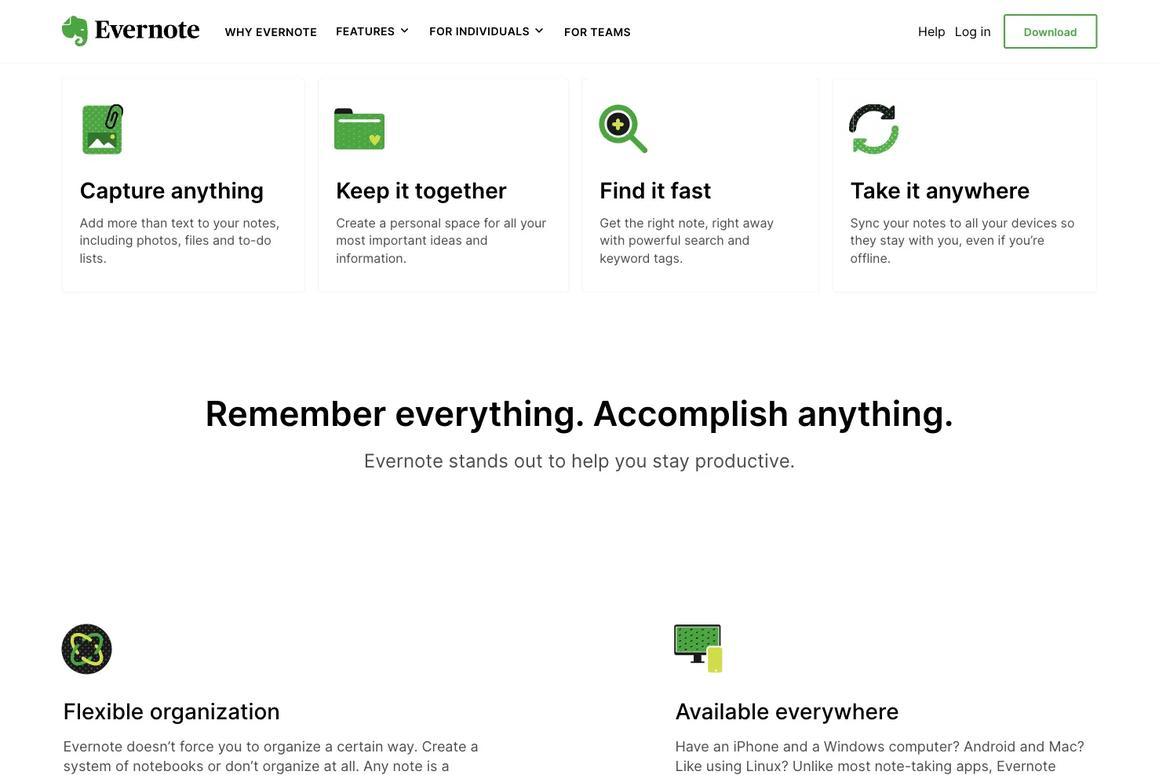 Task type: locate. For each thing, give the bounding box(es) containing it.
with down notes on the right top
[[908, 233, 934, 248]]

for individuals
[[430, 24, 530, 38]]

most
[[336, 233, 366, 248], [837, 758, 871, 775]]

for
[[430, 24, 453, 38], [564, 25, 587, 38]]

0 horizontal spatial you
[[218, 738, 242, 755]]

all
[[504, 215, 517, 230], [965, 215, 978, 230]]

log in
[[955, 24, 991, 39]]

right up the search
[[712, 215, 739, 230]]

organize
[[264, 738, 321, 755], [263, 758, 320, 775]]

with down get
[[600, 233, 625, 248]]

you
[[615, 449, 647, 472], [218, 738, 242, 755]]

a up 'important'
[[379, 215, 386, 230]]

iphone
[[733, 738, 779, 755]]

it for together
[[395, 177, 409, 204]]

system
[[63, 758, 111, 775]]

0 vertical spatial stay
[[880, 233, 905, 248]]

3 your from the left
[[883, 215, 909, 230]]

1 vertical spatial stay
[[652, 449, 690, 472]]

computer?
[[889, 738, 960, 755]]

lists.
[[80, 250, 107, 265]]

0 horizontal spatial evernote
[[63, 738, 123, 755]]

have
[[675, 738, 709, 755]]

and
[[213, 233, 235, 248], [466, 233, 488, 248], [728, 233, 750, 248], [783, 738, 808, 755], [1020, 738, 1045, 755]]

it
[[395, 177, 409, 204], [651, 177, 665, 204], [906, 177, 920, 204]]

evernote
[[256, 25, 317, 38], [364, 449, 443, 472], [63, 738, 123, 755]]

1 right from the left
[[648, 215, 675, 230]]

0 horizontal spatial for
[[430, 24, 453, 38]]

productive.
[[695, 449, 795, 472]]

including
[[80, 233, 133, 248]]

so
[[1061, 215, 1075, 230]]

stay up offline.
[[880, 233, 905, 248]]

1 horizontal spatial create
[[422, 738, 466, 755]]

3 it from the left
[[906, 177, 920, 204]]

organization
[[150, 698, 280, 725]]

and down space
[[466, 233, 488, 248]]

you up don't
[[218, 738, 242, 755]]

1 horizontal spatial stay
[[880, 233, 905, 248]]

stay
[[880, 233, 905, 248], [652, 449, 690, 472]]

available everywhere
[[675, 698, 899, 725]]

1 horizontal spatial evernote
[[256, 25, 317, 38]]

than
[[141, 215, 168, 230]]

information.
[[336, 250, 407, 265]]

doesn't
[[127, 738, 176, 755]]

it left fast
[[651, 177, 665, 204]]

log in link
[[955, 24, 991, 39]]

evernote logo image
[[62, 16, 200, 47]]

for teams link
[[564, 24, 631, 39]]

for for for individuals
[[430, 24, 453, 38]]

personal
[[390, 215, 441, 230]]

1 with from the left
[[600, 233, 625, 248]]

0 vertical spatial organize
[[264, 738, 321, 755]]

1 horizontal spatial with
[[908, 233, 934, 248]]

note
[[393, 758, 423, 775]]

why evernote
[[225, 25, 317, 38]]

devices
[[1011, 215, 1057, 230]]

help link
[[918, 24, 945, 39]]

a inside create a personal space for all your most important ideas and information.
[[379, 215, 386, 230]]

is
[[427, 758, 437, 775]]

a inside have an iphone and a windows computer? android and mac? like using linux? unlike most note-taking apps, evernot
[[812, 738, 820, 755]]

2 it from the left
[[651, 177, 665, 204]]

all up even
[[965, 215, 978, 230]]

to inside evernote doesn't force you to organize a certain way. create a system of notebooks or don't organize at all. any note is
[[246, 738, 260, 755]]

a up unlike
[[812, 738, 820, 755]]

organize left at
[[263, 758, 320, 775]]

0 horizontal spatial stay
[[652, 449, 690, 472]]

available
[[675, 698, 769, 725]]

away
[[743, 215, 774, 230]]

most up information.
[[336, 233, 366, 248]]

1 horizontal spatial for
[[564, 25, 587, 38]]

most down windows
[[837, 758, 871, 775]]

1 vertical spatial you
[[218, 738, 242, 755]]

for
[[484, 215, 500, 230]]

all inside sync your notes to all your devices so they stay with you, even if you're offline.
[[965, 215, 978, 230]]

keyword
[[600, 250, 650, 265]]

right
[[648, 215, 675, 230], [712, 215, 739, 230]]

evernote left "stands"
[[364, 449, 443, 472]]

notes
[[913, 215, 946, 230]]

get the right note, right away with powerful search and keyword tags.
[[600, 215, 774, 265]]

it for anywhere
[[906, 177, 920, 204]]

your up if
[[982, 215, 1008, 230]]

flexible organization
[[63, 698, 280, 725]]

0 horizontal spatial all
[[504, 215, 517, 230]]

any
[[363, 758, 389, 775]]

right up powerful
[[648, 215, 675, 230]]

using
[[706, 758, 742, 775]]

with
[[600, 233, 625, 248], [908, 233, 934, 248]]

0 vertical spatial most
[[336, 233, 366, 248]]

evernote doesn't force you to organize a certain way. create a system of notebooks or don't organize at all. any note is 
[[63, 738, 478, 775]]

linux?
[[746, 758, 788, 775]]

why
[[225, 25, 253, 38]]

your right sync
[[883, 215, 909, 230]]

more
[[107, 215, 137, 230]]

everywhere
[[775, 698, 899, 725]]

2 horizontal spatial it
[[906, 177, 920, 204]]

powerful
[[629, 233, 681, 248]]

0 horizontal spatial it
[[395, 177, 409, 204]]

1 horizontal spatial most
[[837, 758, 871, 775]]

everything.
[[395, 393, 584, 434]]

create down keep
[[336, 215, 376, 230]]

2 vertical spatial evernote
[[63, 738, 123, 755]]

for inside button
[[430, 24, 453, 38]]

have an iphone and a windows computer? android and mac? like using linux? unlike most note-taking apps, evernot
[[675, 738, 1084, 775]]

evernote inside evernote doesn't force you to organize a certain way. create a system of notebooks or don't organize at all. any note is
[[63, 738, 123, 755]]

0 vertical spatial create
[[336, 215, 376, 230]]

in
[[981, 24, 991, 39]]

0 horizontal spatial create
[[336, 215, 376, 230]]

and left mac?
[[1020, 738, 1045, 755]]

2 right from the left
[[712, 215, 739, 230]]

features
[[336, 24, 395, 38]]

space
[[445, 215, 480, 230]]

download link
[[1003, 14, 1097, 49]]

photos,
[[137, 233, 181, 248]]

and left to-
[[213, 233, 235, 248]]

1 horizontal spatial all
[[965, 215, 978, 230]]

anything
[[171, 177, 264, 204]]

for left individuals
[[430, 24, 453, 38]]

even
[[966, 233, 994, 248]]

1 horizontal spatial right
[[712, 215, 739, 230]]

you inside evernote doesn't force you to organize a certain way. create a system of notebooks or don't organize at all. any note is
[[218, 738, 242, 755]]

take
[[850, 177, 901, 204]]

magnifying glass icon image
[[598, 104, 648, 154]]

a
[[379, 215, 386, 230], [325, 738, 333, 755], [470, 738, 478, 755], [812, 738, 820, 755]]

you right the help
[[615, 449, 647, 472]]

1 all from the left
[[504, 215, 517, 230]]

you're
[[1009, 233, 1044, 248]]

sync
[[850, 215, 880, 230]]

all inside create a personal space for all your most important ideas and information.
[[504, 215, 517, 230]]

your up to-
[[213, 215, 239, 230]]

1 vertical spatial evernote
[[364, 449, 443, 472]]

create up 'is'
[[422, 738, 466, 755]]

1 horizontal spatial you
[[615, 449, 647, 472]]

evernote for remember everything. accomplish anything.
[[364, 449, 443, 472]]

it up personal
[[395, 177, 409, 204]]

text
[[171, 215, 194, 230]]

1 vertical spatial create
[[422, 738, 466, 755]]

1 your from the left
[[213, 215, 239, 230]]

organize left certain
[[264, 738, 321, 755]]

2 all from the left
[[965, 215, 978, 230]]

find
[[600, 177, 646, 204]]

get
[[600, 215, 621, 230]]

1 vertical spatial most
[[837, 758, 871, 775]]

evernote up system
[[63, 738, 123, 755]]

windows
[[824, 738, 885, 755]]

the
[[625, 215, 644, 230]]

your right for
[[520, 215, 546, 230]]

mobile and desktop icon image
[[674, 624, 724, 675]]

to up don't
[[246, 738, 260, 755]]

for left teams
[[564, 25, 587, 38]]

all right for
[[504, 215, 517, 230]]

0 horizontal spatial most
[[336, 233, 366, 248]]

2 your from the left
[[520, 215, 546, 230]]

2 with from the left
[[908, 233, 934, 248]]

0 horizontal spatial with
[[600, 233, 625, 248]]

1 it from the left
[[395, 177, 409, 204]]

to up you,
[[950, 215, 962, 230]]

your
[[213, 215, 239, 230], [520, 215, 546, 230], [883, 215, 909, 230], [982, 215, 1008, 230]]

and down away
[[728, 233, 750, 248]]

0 horizontal spatial right
[[648, 215, 675, 230]]

it up notes on the right top
[[906, 177, 920, 204]]

fast
[[671, 177, 712, 204]]

2 horizontal spatial evernote
[[364, 449, 443, 472]]

your inside the add more than text to your notes, including photos, files and to-do lists.
[[213, 215, 239, 230]]

to
[[198, 215, 210, 230], [950, 215, 962, 230], [548, 449, 566, 472], [246, 738, 260, 755]]

create
[[336, 215, 376, 230], [422, 738, 466, 755]]

stay down accomplish
[[652, 449, 690, 472]]

create a personal space for all your most important ideas and information.
[[336, 215, 546, 265]]

help
[[918, 24, 945, 39]]

to up files
[[198, 215, 210, 230]]

evernote right why
[[256, 25, 317, 38]]

why evernote link
[[225, 24, 317, 39]]

1 horizontal spatial it
[[651, 177, 665, 204]]



Task type: describe. For each thing, give the bounding box(es) containing it.
certain
[[337, 738, 383, 755]]

take it anywhere
[[850, 177, 1030, 204]]

offline.
[[850, 250, 891, 265]]

notes,
[[243, 215, 280, 230]]

an
[[713, 738, 729, 755]]

teams
[[590, 25, 631, 38]]

0 vertical spatial you
[[615, 449, 647, 472]]

notebooks
[[133, 758, 204, 775]]

ideas
[[430, 233, 462, 248]]

to inside sync your notes to all your devices so they stay with you, even if you're offline.
[[950, 215, 962, 230]]

all.
[[341, 758, 359, 775]]

most inside have an iphone and a windows computer? android and mac? like using linux? unlike most note-taking apps, evernot
[[837, 758, 871, 775]]

add
[[80, 215, 104, 230]]

remember
[[205, 393, 386, 434]]

anywhere
[[926, 177, 1030, 204]]

and inside the add more than text to your notes, including photos, files and to-do lists.
[[213, 233, 235, 248]]

and inside create a personal space for all your most important ideas and information.
[[466, 233, 488, 248]]

if
[[998, 233, 1005, 248]]

remember everything. accomplish anything.
[[205, 393, 954, 434]]

with inside sync your notes to all your devices so they stay with you, even if you're offline.
[[908, 233, 934, 248]]

of
[[115, 758, 129, 775]]

to right out
[[548, 449, 566, 472]]

and up unlike
[[783, 738, 808, 755]]

stay inside sync your notes to all your devices so they stay with you, even if you're offline.
[[880, 233, 905, 248]]

taking
[[911, 758, 952, 775]]

0 vertical spatial evernote
[[256, 25, 317, 38]]

evernote for flexible organization
[[63, 738, 123, 755]]

don't
[[225, 758, 259, 775]]

force
[[180, 738, 214, 755]]

download
[[1024, 25, 1077, 38]]

it for fast
[[651, 177, 665, 204]]

create inside evernote doesn't force you to organize a certain way. create a system of notebooks or don't organize at all. any note is
[[422, 738, 466, 755]]

you,
[[937, 233, 962, 248]]

together
[[415, 177, 507, 204]]

android
[[964, 738, 1016, 755]]

your inside create a personal space for all your most important ideas and information.
[[520, 215, 546, 230]]

evernote stands out to help you stay productive.
[[364, 449, 795, 472]]

accomplish
[[593, 393, 789, 434]]

flexible
[[63, 698, 144, 725]]

to-
[[238, 233, 256, 248]]

like
[[675, 758, 702, 775]]

or
[[207, 758, 221, 775]]

individuals
[[456, 24, 530, 38]]

apps,
[[956, 758, 993, 775]]

a right way.
[[470, 738, 478, 755]]

4 your from the left
[[982, 215, 1008, 230]]

find it fast
[[600, 177, 712, 204]]

note-
[[875, 758, 911, 775]]

do
[[256, 233, 271, 248]]

sync your notes to all your devices so they stay with you, even if you're offline.
[[850, 215, 1075, 265]]

folder icon image
[[334, 104, 385, 154]]

capture anything
[[80, 177, 264, 204]]

for for for teams
[[564, 25, 587, 38]]

features button
[[336, 24, 411, 39]]

they
[[850, 233, 876, 248]]

keep it together
[[336, 177, 507, 204]]

capture image icon image
[[78, 104, 128, 154]]

to inside the add more than text to your notes, including photos, files and to-do lists.
[[198, 215, 210, 230]]

help
[[571, 449, 609, 472]]

for teams
[[564, 25, 631, 38]]

search
[[684, 233, 724, 248]]

most inside create a personal space for all your most important ideas and information.
[[336, 233, 366, 248]]

log
[[955, 24, 977, 39]]

create inside create a personal space for all your most important ideas and information.
[[336, 215, 376, 230]]

flexible icon image
[[62, 624, 112, 675]]

at
[[324, 758, 337, 775]]

capture
[[80, 177, 165, 204]]

and inside get the right note, right away with powerful search and keyword tags.
[[728, 233, 750, 248]]

files
[[185, 233, 209, 248]]

with inside get the right note, right away with powerful search and keyword tags.
[[600, 233, 625, 248]]

mac?
[[1049, 738, 1084, 755]]

for individuals button
[[430, 24, 545, 39]]

out
[[514, 449, 543, 472]]

1 vertical spatial organize
[[263, 758, 320, 775]]

note,
[[678, 215, 708, 230]]

unlike
[[792, 758, 833, 775]]

stands
[[449, 449, 508, 472]]

sync icon image
[[849, 104, 899, 154]]

important
[[369, 233, 427, 248]]

a up at
[[325, 738, 333, 755]]



Task type: vqa. For each thing, say whether or not it's contained in the screenshot.


